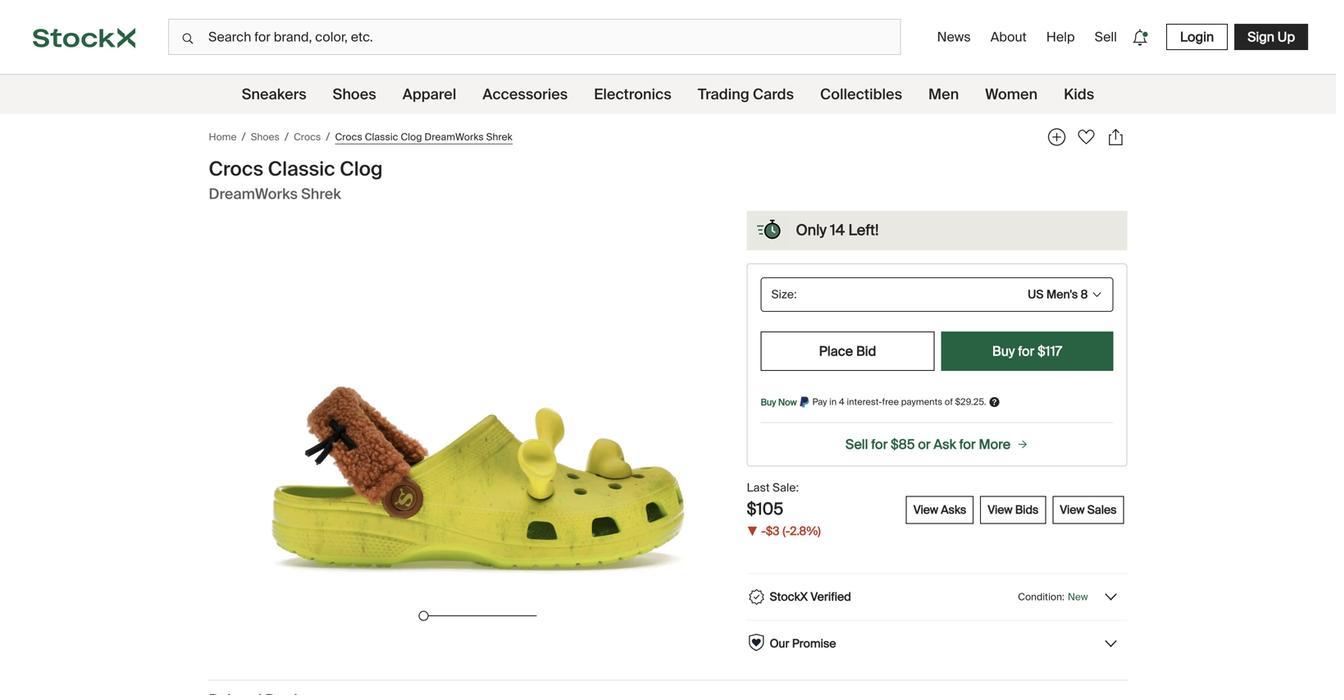 Task type: locate. For each thing, give the bounding box(es) containing it.
0 vertical spatial buy
[[993, 343, 1015, 360]]

notification unread icon image
[[1129, 26, 1152, 49]]

or
[[919, 436, 931, 453]]

sell inside sell link
[[1095, 28, 1118, 46]]

0 vertical spatial shrek
[[486, 130, 513, 143]]

1 view from the left
[[914, 502, 939, 517]]

3 view from the left
[[1060, 502, 1085, 517]]

1 horizontal spatial clog
[[401, 130, 422, 143]]

classic inside home / shoes / crocs / crocs classic clog dreamworks shrek
[[365, 130, 398, 143]]

2 horizontal spatial view
[[1060, 502, 1085, 517]]

only 14 left! image
[[750, 211, 790, 250]]

sign up
[[1248, 28, 1296, 46]]

2.8%)
[[790, 524, 821, 539]]

0 vertical spatial classic
[[365, 130, 398, 143]]

only
[[796, 221, 827, 240]]

1 horizontal spatial view
[[988, 502, 1013, 517]]

in
[[830, 396, 837, 408]]

clog down home / shoes / crocs / crocs classic clog dreamworks shrek
[[340, 156, 383, 182]]

1 vertical spatial sell
[[846, 436, 869, 453]]

1 vertical spatial shrek
[[301, 185, 341, 204]]

only 14 left!
[[796, 221, 879, 240]]

0 horizontal spatial for
[[872, 436, 888, 453]]

condition: new
[[1018, 590, 1089, 603]]

crocs right shoes
[[294, 130, 321, 143]]

0 vertical spatial dreamworks
[[425, 130, 484, 143]]

shrek down crocs link
[[301, 185, 341, 204]]

home / shoes / crocs / crocs classic clog dreamworks shrek
[[209, 129, 513, 144]]

1 horizontal spatial buy
[[993, 343, 1015, 360]]

1 / from the left
[[242, 129, 246, 144]]

/ right crocs link
[[326, 129, 330, 144]]

for left the $117
[[1019, 343, 1035, 360]]

sell left notification unread icon
[[1095, 28, 1118, 46]]

2 horizontal spatial for
[[1019, 343, 1035, 360]]

product category switcher element
[[0, 75, 1337, 114]]

shoes link
[[251, 130, 280, 144]]

buy
[[993, 343, 1015, 360], [761, 396, 777, 408]]

trading
[[698, 85, 750, 104]]

for left "$85"
[[872, 436, 888, 453]]

view asks button
[[907, 496, 974, 524]]

clog down apparel link
[[401, 130, 422, 143]]

classic down shoes link
[[365, 130, 398, 143]]

now
[[779, 396, 797, 408]]

for for $85
[[872, 436, 888, 453]]

buy left the $117
[[993, 343, 1015, 360]]

$3
[[766, 524, 780, 539]]

0 horizontal spatial buy
[[761, 396, 777, 408]]

about link
[[984, 22, 1034, 52]]

sign
[[1248, 28, 1275, 46]]

classic inside crocs classic clog dreamworks shrek
[[268, 156, 335, 182]]

crocs down home 'link'
[[209, 156, 264, 182]]

more
[[979, 436, 1011, 453]]

crocs classic clog dreamworks shrek
[[209, 156, 383, 204]]

2 view from the left
[[988, 502, 1013, 517]]

buy for $117
[[993, 343, 1063, 360]]

view asks
[[914, 502, 967, 517]]

view
[[914, 502, 939, 517], [988, 502, 1013, 517], [1060, 502, 1085, 517]]

trading cards link
[[698, 75, 794, 114]]

0 horizontal spatial view
[[914, 502, 939, 517]]

0 horizontal spatial shrek
[[301, 185, 341, 204]]

shrek inside crocs classic clog dreamworks shrek
[[301, 185, 341, 204]]

1 vertical spatial dreamworks
[[209, 185, 298, 204]]

kids
[[1064, 85, 1095, 104]]

4
[[839, 396, 845, 408]]

dreamworks inside home / shoes / crocs / crocs classic clog dreamworks shrek
[[425, 130, 484, 143]]

left!
[[849, 221, 879, 240]]

for right ask
[[960, 436, 976, 453]]

buy left the now
[[761, 396, 777, 408]]

1 horizontal spatial sell
[[1095, 28, 1118, 46]]

toggle authenticity value prop image
[[1103, 589, 1120, 605]]

cards
[[753, 85, 794, 104]]

classic
[[365, 130, 398, 143], [268, 156, 335, 182]]

crocs right crocs link
[[335, 130, 363, 143]]

view left bids
[[988, 502, 1013, 517]]

dreamworks
[[425, 130, 484, 143], [209, 185, 298, 204]]

toggle promise value prop image
[[1103, 636, 1120, 652]]

accessories link
[[483, 75, 568, 114]]

shrek
[[486, 130, 513, 143], [301, 185, 341, 204]]

shrek down accessories
[[486, 130, 513, 143]]

/ left crocs link
[[285, 129, 289, 144]]

dreamworks down apparel link
[[425, 130, 484, 143]]

1 horizontal spatial dreamworks
[[425, 130, 484, 143]]

2 horizontal spatial /
[[326, 129, 330, 144]]

1 horizontal spatial shrek
[[486, 130, 513, 143]]

0 horizontal spatial clog
[[340, 156, 383, 182]]

dreamworks down shoes link
[[209, 185, 298, 204]]

(-
[[783, 524, 790, 539]]

1 vertical spatial clog
[[340, 156, 383, 182]]

buy now
[[761, 396, 797, 408]]

1 vertical spatial buy
[[761, 396, 777, 408]]

/ right home
[[242, 129, 246, 144]]

our promise
[[770, 636, 837, 651]]

clog
[[401, 130, 422, 143], [340, 156, 383, 182]]

shoes
[[333, 85, 376, 104]]

for
[[1019, 343, 1035, 360], [872, 436, 888, 453], [960, 436, 976, 453]]

▼
[[747, 524, 758, 540]]

crocs link
[[294, 130, 321, 144]]

sale:
[[773, 480, 799, 495]]

0 horizontal spatial dreamworks
[[209, 185, 298, 204]]

last
[[747, 480, 770, 495]]

0 horizontal spatial classic
[[268, 156, 335, 182]]

2 / from the left
[[285, 129, 289, 144]]

place bid
[[819, 343, 877, 360]]

dreamworks inside crocs classic clog dreamworks shrek
[[209, 185, 298, 204]]

0 horizontal spatial /
[[242, 129, 246, 144]]

0 vertical spatial sell
[[1095, 28, 1118, 46]]

apparel
[[403, 85, 457, 104]]

sneakers link
[[242, 75, 307, 114]]

stockx logo link
[[0, 0, 168, 74]]

Search... search field
[[168, 19, 901, 55]]

1 horizontal spatial classic
[[365, 130, 398, 143]]

crocs
[[335, 130, 363, 143], [294, 130, 321, 143], [209, 156, 264, 182]]

0 horizontal spatial crocs
[[209, 156, 264, 182]]

help link
[[1040, 22, 1082, 52]]

view left sales
[[1060, 502, 1085, 517]]

bids
[[1016, 502, 1039, 517]]

0 horizontal spatial sell
[[846, 436, 869, 453]]

/
[[242, 129, 246, 144], [285, 129, 289, 144], [326, 129, 330, 144]]

sell
[[1095, 28, 1118, 46], [846, 436, 869, 453]]

1 vertical spatial classic
[[268, 156, 335, 182]]

buy now link
[[761, 396, 797, 409]]

sell down interest- at the right of the page
[[846, 436, 869, 453]]

1 horizontal spatial /
[[285, 129, 289, 144]]

clog inside crocs classic clog dreamworks shrek
[[340, 156, 383, 182]]

favorite image
[[1075, 126, 1098, 149]]

0 vertical spatial clog
[[401, 130, 422, 143]]

view left asks
[[914, 502, 939, 517]]

last sale: $105 ▼ -$3 (-2.8%)
[[747, 480, 821, 540]]

sales
[[1088, 502, 1117, 517]]

classic down crocs link
[[268, 156, 335, 182]]



Task type: vqa. For each thing, say whether or not it's contained in the screenshot.
ugg tasman ii slipper chesnut (kids) image
no



Task type: describe. For each thing, give the bounding box(es) containing it.
place bid link
[[761, 332, 935, 371]]

pay
[[813, 396, 828, 408]]

men
[[929, 85, 959, 104]]

360 slider track slider
[[419, 611, 429, 621]]

new
[[1068, 590, 1089, 603]]

add to portfolio image
[[1046, 126, 1069, 149]]

view for view bids
[[988, 502, 1013, 517]]

buy for $117 link
[[942, 332, 1114, 371]]

14
[[831, 221, 845, 240]]

sneakers
[[242, 85, 307, 104]]

sell for sell
[[1095, 28, 1118, 46]]

$105
[[747, 499, 784, 519]]

accessories
[[483, 85, 568, 104]]

apparel link
[[403, 75, 457, 114]]

verified
[[811, 589, 852, 604]]

home
[[209, 130, 237, 143]]

trading cards
[[698, 85, 794, 104]]

3 / from the left
[[326, 129, 330, 144]]

news link
[[931, 22, 978, 52]]

buy for buy for $117
[[993, 343, 1015, 360]]

interest-
[[847, 396, 883, 408]]

condition:
[[1018, 590, 1065, 603]]

view bids button
[[981, 496, 1046, 524]]

ask
[[934, 436, 957, 453]]

women
[[986, 85, 1038, 104]]

shoes
[[251, 130, 280, 143]]

view for view sales
[[1060, 502, 1085, 517]]

home link
[[209, 130, 237, 144]]

women link
[[986, 75, 1038, 114]]

stockx logo image
[[33, 28, 135, 48]]

sell link
[[1089, 22, 1124, 52]]

men link
[[929, 75, 959, 114]]

clog inside home / shoes / crocs / crocs classic clog dreamworks shrek
[[401, 130, 422, 143]]

electronics
[[594, 85, 672, 104]]

kids link
[[1064, 75, 1095, 114]]

-
[[762, 524, 766, 539]]

crocs classic clog dreamworks shrek 0 image
[[242, 250, 714, 605]]

shrek inside home / shoes / crocs / crocs classic clog dreamworks shrek
[[486, 130, 513, 143]]

sell for $85 or ask for more
[[846, 436, 1011, 453]]

free
[[883, 396, 899, 408]]

1 horizontal spatial crocs
[[294, 130, 321, 143]]

view bids
[[988, 502, 1039, 517]]

up
[[1278, 28, 1296, 46]]

login
[[1181, 28, 1215, 46]]

view sales
[[1060, 502, 1117, 517]]

news
[[937, 28, 971, 46]]

electronics link
[[594, 75, 672, 114]]

collectibles
[[821, 85, 903, 104]]

sign up button
[[1235, 24, 1309, 50]]

stockx
[[770, 589, 808, 604]]

2 horizontal spatial crocs
[[335, 130, 363, 143]]

asks
[[941, 502, 967, 517]]

shoes link
[[333, 75, 376, 114]]

$29.25.
[[956, 396, 987, 408]]

bid
[[857, 343, 877, 360]]

share image
[[1105, 126, 1128, 149]]

buy for buy now
[[761, 396, 777, 408]]

$85
[[891, 436, 915, 453]]

sell for $85 or ask for more link
[[761, 436, 1114, 453]]

login button
[[1167, 24, 1228, 50]]

stockx verified
[[770, 589, 852, 604]]

help
[[1047, 28, 1075, 46]]

for for $117
[[1019, 343, 1035, 360]]

view for view asks
[[914, 502, 939, 517]]

place
[[819, 343, 854, 360]]

about
[[991, 28, 1027, 46]]

pay in 4 interest-free payments of $29.25.
[[813, 396, 987, 408]]

sell for sell for $85 or ask for more
[[846, 436, 869, 453]]

$117
[[1038, 343, 1063, 360]]

view sales button
[[1053, 496, 1125, 524]]

crocs inside crocs classic clog dreamworks shrek
[[209, 156, 264, 182]]

promise
[[793, 636, 837, 651]]

of
[[945, 396, 953, 408]]

collectibles link
[[821, 75, 903, 114]]

our
[[770, 636, 790, 651]]

1 horizontal spatial for
[[960, 436, 976, 453]]

payments
[[902, 396, 943, 408]]



